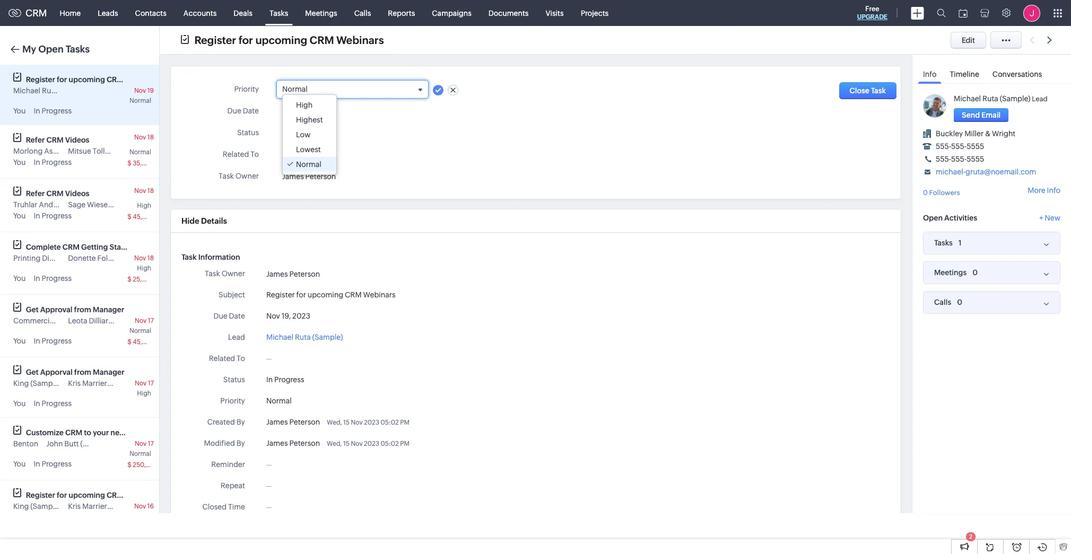 Task type: vqa. For each thing, say whether or not it's contained in the screenshot.


Task type: describe. For each thing, give the bounding box(es) containing it.
steps
[[137, 243, 156, 251]]

normal inside michael ruta (sample) normal
[[129, 97, 151, 105]]

contacts
[[135, 9, 167, 17]]

contacts link
[[127, 0, 175, 26]]

hide
[[181, 216, 199, 225]]

register inside the register for upcoming crm webinars nov 19
[[26, 75, 55, 84]]

sage
[[68, 201, 86, 209]]

&
[[985, 129, 991, 138]]

0 vertical spatial nov 19, 2023
[[282, 107, 326, 115]]

pm for created by
[[400, 419, 410, 427]]

get for get apporval from manager
[[26, 368, 39, 377]]

kris marrier (sample) for crm
[[68, 502, 139, 511]]

from for leota
[[74, 306, 91, 314]]

you for king
[[13, 400, 26, 408]]

250,000.00
[[133, 462, 169, 469]]

in progress down michael ruta (sample) normal
[[34, 107, 72, 115]]

michael for michael ruta (sample)
[[266, 333, 293, 342]]

by for modified by
[[236, 439, 245, 448]]

associates
[[44, 147, 81, 155]]

refer for morlong
[[26, 136, 45, 144]]

task down task information
[[205, 270, 220, 278]]

0 horizontal spatial 0
[[923, 189, 928, 197]]

morlong
[[13, 147, 43, 155]]

in for donette foller (sample)
[[34, 274, 40, 283]]

1 vertical spatial due
[[214, 312, 227, 320]]

0 vertical spatial date
[[243, 107, 259, 115]]

michael ruta (sample) normal
[[13, 86, 151, 105]]

2 truhlar from the left
[[55, 201, 79, 209]]

michael-gruta@noemail.com link
[[936, 168, 1036, 176]]

$ for mitsue tollner (sample)
[[127, 160, 131, 167]]

create menu element
[[905, 0, 931, 26]]

modified
[[204, 439, 235, 448]]

tollner
[[93, 147, 116, 155]]

free upgrade
[[857, 5, 888, 21]]

0 horizontal spatial tasks
[[66, 44, 90, 55]]

close
[[850, 86, 870, 95]]

wed, for modified by
[[327, 440, 342, 448]]

$ 250,000.00
[[127, 462, 169, 469]]

king for get
[[13, 379, 29, 388]]

0 followers
[[923, 189, 960, 197]]

1 vertical spatial michael ruta (sample) link
[[266, 332, 343, 343]]

1 horizontal spatial calls
[[934, 298, 951, 307]]

information
[[198, 253, 240, 262]]

high for sage wieser (sample)
[[137, 202, 151, 210]]

attys
[[80, 201, 98, 209]]

dilliard
[[89, 317, 113, 325]]

activities
[[944, 214, 977, 222]]

customize
[[26, 429, 64, 437]]

17 for kris marrier (sample)
[[148, 380, 154, 387]]

printing
[[13, 254, 41, 263]]

michael-
[[936, 168, 966, 176]]

0 vertical spatial calls
[[354, 9, 371, 17]]

in progress for sage wieser (sample)
[[34, 212, 72, 220]]

modified by
[[204, 439, 245, 448]]

register for upcoming crm webinars nov 19
[[26, 75, 159, 94]]

for inside register for upcoming crm webinars nov 16
[[57, 491, 67, 500]]

started
[[110, 243, 136, 251]]

more info
[[1028, 186, 1061, 195]]

register for upcoming crm webinars nov 16
[[26, 491, 159, 510]]

crm inside complete crm getting started steps nov 18
[[62, 243, 80, 251]]

2
[[969, 534, 973, 540]]

time
[[228, 503, 245, 511]]

get approval from manager nov 17
[[26, 306, 154, 325]]

0 vertical spatial related
[[223, 150, 249, 159]]

visits link
[[537, 0, 572, 26]]

18 for mitsue tollner (sample)
[[147, 134, 154, 141]]

for up the michael ruta (sample)
[[296, 291, 306, 299]]

dimensions
[[42, 254, 83, 263]]

more
[[1028, 186, 1046, 195]]

your
[[93, 429, 109, 437]]

0 vertical spatial due
[[227, 107, 241, 115]]

subject
[[219, 291, 245, 299]]

in for leota dilliard (sample)
[[34, 337, 40, 345]]

buckley miller & wright
[[936, 129, 1016, 138]]

1 vertical spatial due date
[[214, 312, 245, 320]]

to
[[84, 429, 91, 437]]

home
[[60, 9, 81, 17]]

upcoming inside register for upcoming crm webinars nov 16
[[69, 491, 105, 500]]

you for morlong
[[13, 158, 26, 167]]

complete crm getting started steps nov 18
[[26, 243, 156, 262]]

progress for john butt (sample)
[[42, 460, 72, 469]]

get apporval from manager nov 17
[[26, 368, 154, 387]]

leads
[[98, 9, 118, 17]]

approval
[[40, 306, 72, 314]]

documents
[[489, 9, 529, 17]]

progress down michael ruta (sample) normal
[[42, 107, 72, 115]]

nov 18 for mitsue tollner (sample)
[[134, 134, 154, 141]]

morlong associates
[[13, 147, 81, 155]]

in progress for donette foller (sample)
[[34, 274, 72, 283]]

$ for sage wieser (sample)
[[127, 213, 131, 221]]

previous record image
[[1030, 37, 1035, 44]]

17 inside the customize crm to your needs nov 17
[[148, 440, 154, 448]]

edit
[[962, 36, 975, 44]]

upcoming up the michael ruta (sample)
[[308, 291, 343, 299]]

1 vertical spatial to
[[237, 354, 245, 363]]

1 horizontal spatial to
[[251, 150, 259, 159]]

0 vertical spatial open
[[38, 44, 64, 55]]

my open tasks
[[22, 44, 90, 55]]

calls link
[[346, 0, 380, 26]]

in progress down highest
[[282, 128, 320, 137]]

apporval
[[40, 368, 73, 377]]

nov 18 for sage wieser (sample)
[[134, 187, 154, 195]]

campaigns link
[[424, 0, 480, 26]]

profile image
[[1024, 5, 1040, 21]]

$ for leota dilliard (sample)
[[127, 339, 131, 346]]

commercial
[[13, 317, 56, 325]]

1 vertical spatial related to
[[209, 354, 245, 363]]

foller
[[97, 254, 117, 263]]

butt
[[64, 440, 79, 448]]

conversations link
[[987, 63, 1048, 83]]

1 you from the top
[[13, 107, 26, 115]]

register inside register for upcoming crm webinars nov 16
[[26, 491, 55, 500]]

king (sample) for get
[[13, 379, 61, 388]]

ruta for michael ruta (sample) lead
[[983, 94, 998, 103]]

and
[[39, 201, 53, 209]]

0 vertical spatial info
[[923, 70, 937, 79]]

17 for leota dilliard (sample)
[[148, 317, 154, 325]]

low
[[296, 131, 311, 139]]

pm for modified by
[[400, 440, 410, 448]]

search image
[[937, 8, 946, 18]]

25,000.00
[[133, 276, 165, 283]]

1 5555 from the top
[[967, 142, 984, 151]]

task up details
[[219, 172, 234, 180]]

created by
[[207, 418, 245, 427]]

1 vertical spatial status
[[223, 376, 245, 384]]

18 inside complete crm getting started steps nov 18
[[147, 255, 154, 262]]

campaigns
[[432, 9, 472, 17]]

info link
[[918, 63, 942, 84]]

1 555-555-5555 from the top
[[936, 142, 984, 151]]

0 vertical spatial owner
[[235, 172, 259, 180]]

in for sage wieser (sample)
[[34, 212, 40, 220]]

marrier for from
[[82, 379, 107, 388]]

crm link
[[8, 7, 47, 19]]

documents link
[[480, 0, 537, 26]]

accounts
[[184, 9, 217, 17]]

in for john butt (sample)
[[34, 460, 40, 469]]

hide details link
[[181, 216, 227, 225]]

in for mitsue tollner (sample)
[[34, 158, 40, 167]]

0 vertical spatial michael ruta (sample) link
[[954, 94, 1031, 103]]

progress for kris marrier (sample)
[[42, 400, 72, 408]]

0 vertical spatial status
[[237, 128, 259, 137]]

wieser
[[87, 201, 111, 209]]

wed, 15 nov 2023 05:02 pm for modified by
[[327, 440, 410, 448]]

you for printing
[[13, 274, 26, 283]]

1 horizontal spatial 19,
[[298, 107, 307, 115]]

1 horizontal spatial info
[[1047, 186, 1061, 195]]

michael ruta (sample)
[[266, 333, 343, 342]]

1 vertical spatial owner
[[222, 270, 245, 278]]

repeat
[[221, 482, 245, 490]]

michael ruta (sample) lead
[[954, 94, 1048, 103]]

in progress for kris marrier (sample)
[[34, 400, 72, 408]]

1 truhlar from the left
[[13, 201, 37, 209]]

0 horizontal spatial lead
[[228, 333, 245, 342]]

0 vertical spatial register for upcoming crm webinars
[[194, 34, 384, 46]]

accounts link
[[175, 0, 225, 26]]

reports
[[388, 9, 415, 17]]

for inside the register for upcoming crm webinars nov 19
[[57, 75, 67, 84]]

new
[[1045, 214, 1061, 222]]

0 for meetings
[[973, 268, 978, 277]]

mitsue
[[68, 147, 91, 155]]

2 horizontal spatial tasks
[[934, 239, 953, 247]]

wed, for created by
[[327, 419, 342, 427]]



Task type: locate. For each thing, give the bounding box(es) containing it.
555-555-5555 down buckley
[[936, 142, 984, 151]]

1 vertical spatial 0
[[973, 268, 978, 277]]

0 vertical spatial 18
[[147, 134, 154, 141]]

create menu image
[[911, 7, 924, 19]]

1 refer crm videos from the top
[[26, 136, 89, 144]]

get inside get apporval from manager nov 17
[[26, 368, 39, 377]]

2 vertical spatial 17
[[148, 440, 154, 448]]

$ for john butt (sample)
[[127, 462, 131, 469]]

truhlar right and
[[55, 201, 79, 209]]

get for get approval from manager
[[26, 306, 39, 314]]

manager down leota dilliard (sample)
[[93, 368, 124, 377]]

2 nov 18 from the top
[[134, 187, 154, 195]]

1 vertical spatial 05:02
[[381, 440, 399, 448]]

high for donette foller (sample)
[[137, 265, 151, 272]]

from up the leota on the bottom left of the page
[[74, 306, 91, 314]]

3 you from the top
[[13, 212, 26, 220]]

ruta inside michael ruta (sample) normal
[[42, 86, 58, 95]]

tasks left 1
[[934, 239, 953, 247]]

you down commercial
[[13, 337, 26, 345]]

0 vertical spatial lead
[[1032, 95, 1048, 103]]

1 vertical spatial wed,
[[327, 440, 342, 448]]

related to
[[223, 150, 259, 159], [209, 354, 245, 363]]

from inside get apporval from manager nov 17
[[74, 368, 91, 377]]

2 you from the top
[[13, 158, 26, 167]]

1 vertical spatial refer crm videos
[[26, 189, 89, 198]]

michael
[[13, 86, 40, 95], [954, 94, 981, 103], [266, 333, 293, 342]]

7 you from the top
[[13, 460, 26, 469]]

progress for leota dilliard (sample)
[[42, 337, 72, 345]]

in progress for mitsue tollner (sample)
[[34, 158, 72, 167]]

normal inside field
[[282, 85, 308, 94]]

meetings down 1
[[934, 268, 967, 277]]

task information
[[181, 253, 240, 262]]

crm
[[25, 7, 47, 19], [310, 34, 334, 46], [107, 75, 124, 84], [46, 136, 63, 144], [46, 189, 63, 198], [62, 243, 80, 251], [345, 291, 362, 299], [65, 429, 82, 437], [107, 491, 124, 500]]

1 vertical spatial from
[[74, 368, 91, 377]]

next record image
[[1047, 37, 1054, 44]]

benton
[[13, 440, 38, 448]]

followers
[[929, 189, 960, 197]]

2 $ from the top
[[127, 213, 131, 221]]

task owner down information
[[205, 270, 245, 278]]

1 vertical spatial 45,000.00
[[133, 339, 165, 346]]

commercial press
[[13, 317, 75, 325]]

$ for donette foller (sample)
[[127, 276, 131, 283]]

you down the truhlar and truhlar attys
[[13, 212, 26, 220]]

in progress down morlong associates
[[34, 158, 72, 167]]

1 vertical spatial marrier
[[82, 502, 107, 511]]

0 vertical spatial king
[[13, 379, 29, 388]]

related
[[223, 150, 249, 159], [209, 354, 235, 363]]

from inside get approval from manager nov 17
[[74, 306, 91, 314]]

+ new
[[1040, 214, 1061, 222]]

closed
[[202, 503, 227, 511]]

progress down the press
[[42, 337, 72, 345]]

refer up and
[[26, 189, 45, 198]]

1 vertical spatial refer
[[26, 189, 45, 198]]

in progress down the truhlar and truhlar attys
[[34, 212, 72, 220]]

date
[[243, 107, 259, 115], [229, 312, 245, 320]]

michael-gruta@noemail.com
[[936, 168, 1036, 176]]

1 vertical spatial kris marrier (sample)
[[68, 502, 139, 511]]

1 vertical spatial videos
[[65, 189, 89, 198]]

2 refer crm videos from the top
[[26, 189, 89, 198]]

ruta for michael ruta (sample)
[[295, 333, 311, 342]]

1 $ 45,000.00 from the top
[[127, 213, 165, 221]]

2 king from the top
[[13, 502, 29, 511]]

16
[[147, 503, 154, 510]]

1 wed, 15 nov 2023 05:02 pm from the top
[[327, 419, 410, 427]]

0 horizontal spatial 19,
[[282, 312, 291, 320]]

1 kris from the top
[[68, 379, 81, 388]]

1 wed, from the top
[[327, 419, 342, 427]]

18 down steps in the left of the page
[[147, 255, 154, 262]]

wed, 15 nov 2023 05:02 pm for created by
[[327, 419, 410, 427]]

gruta@noemail.com
[[966, 168, 1036, 176]]

6 you from the top
[[13, 400, 26, 408]]

info right more
[[1047, 186, 1061, 195]]

5555 down the buckley miller & wright
[[967, 142, 984, 151]]

lead inside michael ruta (sample) lead
[[1032, 95, 1048, 103]]

progress down apporval
[[42, 400, 72, 408]]

$ 25,000.00
[[127, 276, 165, 283]]

1 horizontal spatial tasks
[[269, 9, 288, 17]]

buckley
[[936, 129, 963, 138]]

1 marrier from the top
[[82, 379, 107, 388]]

progress down associates
[[42, 158, 72, 167]]

1 vertical spatial get
[[26, 368, 39, 377]]

videos up sage
[[65, 189, 89, 198]]

1 vertical spatial nov 18
[[134, 187, 154, 195]]

manager up leota dilliard (sample)
[[93, 306, 124, 314]]

2 wed, from the top
[[327, 440, 342, 448]]

3 $ from the top
[[127, 276, 131, 283]]

kris marrier (sample) for manager
[[68, 379, 139, 388]]

kris
[[68, 379, 81, 388], [68, 502, 81, 511]]

Normal field
[[282, 85, 423, 94]]

lead down conversations
[[1032, 95, 1048, 103]]

get inside get approval from manager nov 17
[[26, 306, 39, 314]]

info left timeline
[[923, 70, 937, 79]]

1
[[959, 238, 962, 247]]

you down morlong
[[13, 158, 26, 167]]

crm inside the register for upcoming crm webinars nov 19
[[107, 75, 124, 84]]

1 $ from the top
[[127, 160, 131, 167]]

nov inside complete crm getting started steps nov 18
[[134, 255, 146, 262]]

0 horizontal spatial michael
[[13, 86, 40, 95]]

0 vertical spatial marrier
[[82, 379, 107, 388]]

2 wed, 15 nov 2023 05:02 pm from the top
[[327, 440, 410, 448]]

17
[[148, 317, 154, 325], [148, 380, 154, 387], [148, 440, 154, 448]]

kris marrier (sample) down apporval
[[68, 379, 139, 388]]

0 vertical spatial refer crm videos
[[26, 136, 89, 144]]

4 $ from the top
[[127, 339, 131, 346]]

0 vertical spatial 555-555-5555
[[936, 142, 984, 151]]

nov inside the customize crm to your needs nov 17
[[135, 440, 147, 448]]

5 $ from the top
[[127, 462, 131, 469]]

0 vertical spatial tasks
[[269, 9, 288, 17]]

05:02 for created by
[[381, 419, 399, 427]]

in progress down the michael ruta (sample)
[[266, 376, 304, 384]]

0 vertical spatial related to
[[223, 150, 259, 159]]

0 vertical spatial nov 18
[[134, 134, 154, 141]]

reminder
[[211, 461, 245, 469]]

you up morlong
[[13, 107, 26, 115]]

wed,
[[327, 419, 342, 427], [327, 440, 342, 448]]

sage wieser (sample)
[[68, 201, 143, 209]]

4 you from the top
[[13, 274, 26, 283]]

0 vertical spatial 45,000.00
[[133, 213, 165, 221]]

crm inside register for upcoming crm webinars nov 16
[[107, 491, 124, 500]]

2 king (sample) from the top
[[13, 502, 61, 511]]

1 vertical spatial meetings
[[934, 268, 967, 277]]

3 17 from the top
[[148, 440, 154, 448]]

1 45,000.00 from the top
[[133, 213, 165, 221]]

2 by from the top
[[236, 439, 245, 448]]

0 horizontal spatial to
[[237, 354, 245, 363]]

0 vertical spatial wed, 15 nov 2023 05:02 pm
[[327, 419, 410, 427]]

nov 19, 2023 up highest
[[282, 107, 326, 115]]

upcoming down tasks link
[[255, 34, 307, 46]]

lowest
[[296, 146, 321, 154]]

1 horizontal spatial lead
[[1032, 95, 1048, 103]]

kris marrier (sample) left 16
[[68, 502, 139, 511]]

1 horizontal spatial open
[[923, 214, 943, 222]]

1 vertical spatial related
[[209, 354, 235, 363]]

1 horizontal spatial michael ruta (sample) link
[[954, 94, 1031, 103]]

refer
[[26, 136, 45, 144], [26, 189, 45, 198]]

manager for marrier
[[93, 368, 124, 377]]

get up commercial
[[26, 306, 39, 314]]

05:02
[[381, 419, 399, 427], [381, 440, 399, 448]]

meetings left calls link at the top left of page
[[305, 9, 337, 17]]

0 vertical spatial pm
[[400, 419, 410, 427]]

you for truhlar
[[13, 212, 26, 220]]

2 pm from the top
[[400, 440, 410, 448]]

task left information
[[181, 253, 197, 262]]

details
[[201, 216, 227, 225]]

0 vertical spatial meetings
[[305, 9, 337, 17]]

high inside tree
[[296, 101, 313, 109]]

nov inside get apporval from manager nov 17
[[135, 380, 147, 387]]

555-
[[936, 142, 951, 151], [951, 142, 967, 151], [936, 155, 951, 163], [951, 155, 967, 163]]

calendar image
[[959, 9, 968, 17]]

high
[[296, 101, 313, 109], [137, 202, 151, 210], [137, 265, 151, 272], [137, 390, 151, 397]]

$ 35,000.00
[[127, 160, 165, 167]]

progress down the truhlar and truhlar attys
[[42, 212, 72, 220]]

2 $ 45,000.00 from the top
[[127, 339, 165, 346]]

home link
[[51, 0, 89, 26]]

progress down the michael ruta (sample)
[[274, 376, 304, 384]]

videos for sage
[[65, 189, 89, 198]]

1 vertical spatial open
[[923, 214, 943, 222]]

1 18 from the top
[[147, 134, 154, 141]]

0 horizontal spatial truhlar
[[13, 201, 37, 209]]

nov
[[134, 87, 146, 94], [282, 107, 296, 115], [134, 134, 146, 141], [134, 187, 146, 195], [134, 255, 146, 262], [266, 312, 280, 320], [135, 317, 147, 325], [135, 380, 147, 387], [351, 419, 363, 427], [135, 440, 147, 448], [351, 440, 363, 448], [134, 503, 146, 510]]

1 vertical spatial 19,
[[282, 312, 291, 320]]

1 horizontal spatial ruta
[[295, 333, 311, 342]]

1 17 from the top
[[148, 317, 154, 325]]

from right apporval
[[74, 368, 91, 377]]

1 horizontal spatial meetings
[[934, 268, 967, 277]]

0 vertical spatial king (sample)
[[13, 379, 61, 388]]

1 vertical spatial calls
[[934, 298, 951, 307]]

for up michael ruta (sample) normal
[[57, 75, 67, 84]]

michael for michael ruta (sample) normal
[[13, 86, 40, 95]]

1 get from the top
[[26, 306, 39, 314]]

2 45,000.00 from the top
[[133, 339, 165, 346]]

0 vertical spatial kris
[[68, 379, 81, 388]]

5 you from the top
[[13, 337, 26, 345]]

1 vertical spatial pm
[[400, 440, 410, 448]]

refer crm videos for and
[[26, 189, 89, 198]]

0 vertical spatial 15
[[343, 419, 350, 427]]

register for upcoming crm webinars up the michael ruta (sample)
[[266, 291, 396, 299]]

2 17 from the top
[[148, 380, 154, 387]]

0 horizontal spatial ruta
[[42, 86, 58, 95]]

1 vertical spatial by
[[236, 439, 245, 448]]

18 up the 35,000.00
[[147, 134, 154, 141]]

task owner
[[219, 172, 259, 180], [205, 270, 245, 278]]

open
[[38, 44, 64, 55], [923, 214, 943, 222]]

visits
[[546, 9, 564, 17]]

0 vertical spatial priority
[[234, 85, 259, 93]]

open right the my
[[38, 44, 64, 55]]

1 videos from the top
[[65, 136, 89, 144]]

in progress down printing dimensions
[[34, 274, 72, 283]]

deals
[[234, 9, 253, 17]]

2 horizontal spatial michael
[[954, 94, 981, 103]]

upcoming up michael ruta (sample) normal
[[69, 75, 105, 84]]

marrier for upcoming
[[82, 502, 107, 511]]

1 vertical spatial tasks
[[66, 44, 90, 55]]

truhlar and truhlar attys
[[13, 201, 98, 209]]

1 vertical spatial task owner
[[205, 270, 245, 278]]

2 vertical spatial 0
[[957, 298, 963, 306]]

upgrade
[[857, 13, 888, 21]]

05:02 for modified by
[[381, 440, 399, 448]]

for down deals link
[[239, 34, 253, 46]]

1 05:02 from the top
[[381, 419, 399, 427]]

leads link
[[89, 0, 127, 26]]

videos up mitsue
[[65, 136, 89, 144]]

tasks
[[269, 9, 288, 17], [66, 44, 90, 55], [934, 239, 953, 247]]

in progress for leota dilliard (sample)
[[34, 337, 72, 345]]

1 vertical spatial wed, 15 nov 2023 05:02 pm
[[327, 440, 410, 448]]

lead
[[1032, 95, 1048, 103], [228, 333, 245, 342]]

2 refer from the top
[[26, 189, 45, 198]]

nov inside the register for upcoming crm webinars nov 19
[[134, 87, 146, 94]]

2 marrier from the top
[[82, 502, 107, 511]]

2 5555 from the top
[[967, 155, 984, 163]]

1 vertical spatial 18
[[147, 187, 154, 195]]

+
[[1040, 214, 1044, 222]]

2 15 from the top
[[343, 440, 350, 448]]

2 horizontal spatial 0
[[973, 268, 978, 277]]

1 kris marrier (sample) from the top
[[68, 379, 139, 388]]

17 inside get approval from manager nov 17
[[148, 317, 154, 325]]

1 horizontal spatial truhlar
[[55, 201, 79, 209]]

nov 18 down $ 35,000.00
[[134, 187, 154, 195]]

created
[[207, 418, 235, 427]]

progress down dimensions
[[42, 274, 72, 283]]

crm inside the customize crm to your needs nov 17
[[65, 429, 82, 437]]

king (sample) for register
[[13, 502, 61, 511]]

19
[[147, 87, 154, 94]]

refer for truhlar
[[26, 189, 45, 198]]

1 refer from the top
[[26, 136, 45, 144]]

upcoming down john butt (sample)
[[69, 491, 105, 500]]

timeline link
[[945, 63, 985, 83]]

mitsue tollner (sample)
[[68, 147, 148, 155]]

2 videos from the top
[[65, 189, 89, 198]]

manager inside get apporval from manager nov 17
[[93, 368, 124, 377]]

1 by from the top
[[236, 418, 245, 427]]

to
[[251, 150, 259, 159], [237, 354, 245, 363]]

(sample) inside michael ruta (sample) normal
[[59, 86, 90, 95]]

tasks down home link
[[66, 44, 90, 55]]

$ left 250,000.00
[[127, 462, 131, 469]]

progress down john
[[42, 460, 72, 469]]

0 horizontal spatial michael ruta (sample) link
[[266, 332, 343, 343]]

calls
[[354, 9, 371, 17], [934, 298, 951, 307]]

$
[[127, 160, 131, 167], [127, 213, 131, 221], [127, 276, 131, 283], [127, 339, 131, 346], [127, 462, 131, 469]]

task right close
[[871, 86, 886, 95]]

nov inside get approval from manager nov 17
[[135, 317, 147, 325]]

by for created by
[[236, 418, 245, 427]]

1 vertical spatial priority
[[220, 397, 245, 405]]

$ 45,000.00 down leota dilliard (sample)
[[127, 339, 165, 346]]

tree
[[283, 95, 336, 175]]

progress for donette foller (sample)
[[42, 274, 72, 283]]

refer crm videos up the truhlar and truhlar attys
[[26, 189, 89, 198]]

2 from from the top
[[74, 368, 91, 377]]

18 down the 35,000.00
[[147, 187, 154, 195]]

progress for mitsue tollner (sample)
[[42, 158, 72, 167]]

lead down 'subject'
[[228, 333, 245, 342]]

progress down highest
[[290, 128, 320, 137]]

1 vertical spatial nov 19, 2023
[[266, 312, 310, 320]]

by
[[236, 418, 245, 427], [236, 439, 245, 448]]

webinars inside the register for upcoming crm webinars nov 19
[[125, 75, 159, 84]]

1 vertical spatial 17
[[148, 380, 154, 387]]

highest
[[296, 116, 323, 124]]

1 vertical spatial king
[[13, 502, 29, 511]]

1 pm from the top
[[400, 419, 410, 427]]

2 vertical spatial 18
[[147, 255, 154, 262]]

refer crm videos for associates
[[26, 136, 89, 144]]

1 from from the top
[[74, 306, 91, 314]]

0 vertical spatial due date
[[227, 107, 259, 115]]

0 vertical spatial $ 45,000.00
[[127, 213, 165, 221]]

printing dimensions
[[13, 254, 83, 263]]

1 nov 18 from the top
[[134, 134, 154, 141]]

$ 45,000.00 for leota dilliard (sample)
[[127, 339, 165, 346]]

michael inside michael ruta (sample) normal
[[13, 86, 40, 95]]

1 15 from the top
[[343, 419, 350, 427]]

$ left "25,000.00"
[[127, 276, 131, 283]]

1 vertical spatial lead
[[228, 333, 245, 342]]

nov 19, 2023 up the michael ruta (sample)
[[266, 312, 310, 320]]

0 vertical spatial from
[[74, 306, 91, 314]]

15 for modified by
[[343, 440, 350, 448]]

king (sample)
[[13, 379, 61, 388], [13, 502, 61, 511]]

get left apporval
[[26, 368, 39, 377]]

45,000.00 for leota dilliard (sample)
[[133, 339, 165, 346]]

0 vertical spatial 05:02
[[381, 419, 399, 427]]

1 vertical spatial kris
[[68, 502, 81, 511]]

task owner up details
[[219, 172, 259, 180]]

michael for michael ruta (sample) lead
[[954, 94, 981, 103]]

you for commercial
[[13, 337, 26, 345]]

in for kris marrier (sample)
[[34, 400, 40, 408]]

tree containing high
[[283, 95, 336, 175]]

2 get from the top
[[26, 368, 39, 377]]

0 vertical spatial kris marrier (sample)
[[68, 379, 139, 388]]

in
[[34, 107, 40, 115], [282, 128, 289, 137], [34, 158, 40, 167], [34, 212, 40, 220], [34, 274, 40, 283], [34, 337, 40, 345], [266, 376, 273, 384], [34, 400, 40, 408], [34, 460, 40, 469]]

$ down leota dilliard (sample)
[[127, 339, 131, 346]]

nov 18 up $ 35,000.00
[[134, 134, 154, 141]]

1 vertical spatial register for upcoming crm webinars
[[266, 291, 396, 299]]

$ left the 35,000.00
[[127, 160, 131, 167]]

$ down sage wieser (sample)
[[127, 213, 131, 221]]

reports link
[[380, 0, 424, 26]]

donette foller (sample)
[[68, 254, 149, 263]]

None button
[[954, 108, 1009, 122]]

kris for upcoming
[[68, 502, 81, 511]]

15 for created by
[[343, 419, 350, 427]]

2 kris marrier (sample) from the top
[[68, 502, 139, 511]]

35,000.00
[[133, 160, 165, 167]]

2 555-555-5555 from the top
[[936, 155, 984, 163]]

in progress down commercial press
[[34, 337, 72, 345]]

0 vertical spatial 0
[[923, 189, 928, 197]]

from for kris
[[74, 368, 91, 377]]

refer up morlong
[[26, 136, 45, 144]]

high for kris marrier (sample)
[[137, 390, 151, 397]]

1 king (sample) from the top
[[13, 379, 61, 388]]

open down 0 followers
[[923, 214, 943, 222]]

5555 up the michael-gruta@noemail.com
[[967, 155, 984, 163]]

close task link
[[839, 82, 897, 99]]

2 kris from the top
[[68, 502, 81, 511]]

1 vertical spatial 15
[[343, 440, 350, 448]]

refer crm videos up associates
[[26, 136, 89, 144]]

by right created
[[236, 418, 245, 427]]

0 vertical spatial 17
[[148, 317, 154, 325]]

1 vertical spatial date
[[229, 312, 245, 320]]

1 vertical spatial 555-555-5555
[[936, 155, 984, 163]]

truhlar left and
[[13, 201, 37, 209]]

webinars inside register for upcoming crm webinars nov 16
[[125, 491, 159, 500]]

in progress
[[34, 107, 72, 115], [282, 128, 320, 137], [34, 158, 72, 167], [34, 212, 72, 220], [34, 274, 72, 283], [34, 337, 72, 345], [266, 376, 304, 384], [34, 400, 72, 408], [34, 460, 72, 469]]

0
[[923, 189, 928, 197], [973, 268, 978, 277], [957, 298, 963, 306]]

profile element
[[1017, 0, 1047, 26]]

manager inside get approval from manager nov 17
[[93, 306, 124, 314]]

donette
[[68, 254, 96, 263]]

3 18 from the top
[[147, 255, 154, 262]]

king for register
[[13, 502, 29, 511]]

nov inside register for upcoming crm webinars nov 16
[[134, 503, 146, 510]]

$ 45,000.00 for sage wieser (sample)
[[127, 213, 165, 221]]

register for upcoming crm webinars down tasks link
[[194, 34, 384, 46]]

you down benton
[[13, 460, 26, 469]]

in progress for john butt (sample)
[[34, 460, 72, 469]]

for down john
[[57, 491, 67, 500]]

1 vertical spatial $ 45,000.00
[[127, 339, 165, 346]]

19, up highest
[[298, 107, 307, 115]]

closed time
[[202, 503, 245, 511]]

45,000.00 up steps in the left of the page
[[133, 213, 165, 221]]

1 king from the top
[[13, 379, 29, 388]]

$ 45,000.00 up steps in the left of the page
[[127, 213, 165, 221]]

upcoming inside the register for upcoming crm webinars nov 19
[[69, 75, 105, 84]]

0 horizontal spatial meetings
[[305, 9, 337, 17]]

meetings link
[[297, 0, 346, 26]]

ruta for michael ruta (sample) normal
[[42, 86, 58, 95]]

refer crm videos
[[26, 136, 89, 144], [26, 189, 89, 198]]

0 vertical spatial by
[[236, 418, 245, 427]]

in progress up customize
[[34, 400, 72, 408]]

tasks right deals link
[[269, 9, 288, 17]]

18
[[147, 134, 154, 141], [147, 187, 154, 195], [147, 255, 154, 262]]

0 horizontal spatial open
[[38, 44, 64, 55]]

by right modified
[[236, 439, 245, 448]]

2 05:02 from the top
[[381, 440, 399, 448]]

search element
[[931, 0, 952, 26]]

customize crm to your needs nov 17
[[26, 429, 154, 448]]

45,000.00 down leota dilliard (sample)
[[133, 339, 165, 346]]

in progress down john
[[34, 460, 72, 469]]

you up benton
[[13, 400, 26, 408]]

0 horizontal spatial calls
[[354, 9, 371, 17]]

james peterson
[[282, 173, 336, 181], [266, 270, 320, 278], [266, 418, 320, 427], [266, 439, 320, 448]]

priority
[[234, 85, 259, 93], [220, 397, 245, 405]]

0 vertical spatial 19,
[[298, 107, 307, 115]]

17 inside get apporval from manager nov 17
[[148, 380, 154, 387]]

0 vertical spatial task owner
[[219, 172, 259, 180]]

1 horizontal spatial michael
[[266, 333, 293, 342]]

james
[[282, 173, 304, 181], [266, 270, 288, 278], [266, 418, 288, 427], [266, 439, 288, 448]]

1 vertical spatial king (sample)
[[13, 502, 61, 511]]

19, up the michael ruta (sample)
[[282, 312, 291, 320]]

2 vertical spatial tasks
[[934, 239, 953, 247]]

manager for dilliard
[[93, 306, 124, 314]]

18 for sage wieser (sample)
[[147, 187, 154, 195]]

leota dilliard (sample)
[[68, 317, 145, 325]]

progress for sage wieser (sample)
[[42, 212, 72, 220]]

0 for calls
[[957, 298, 963, 306]]

close task
[[850, 86, 886, 95]]

2 18 from the top
[[147, 187, 154, 195]]

45,000.00 for sage wieser (sample)
[[133, 213, 165, 221]]

you down printing on the left top of the page
[[13, 274, 26, 283]]

555-555-5555 up michael-
[[936, 155, 984, 163]]

kris for from
[[68, 379, 81, 388]]

videos for mitsue
[[65, 136, 89, 144]]

more info link
[[1028, 186, 1061, 195]]



